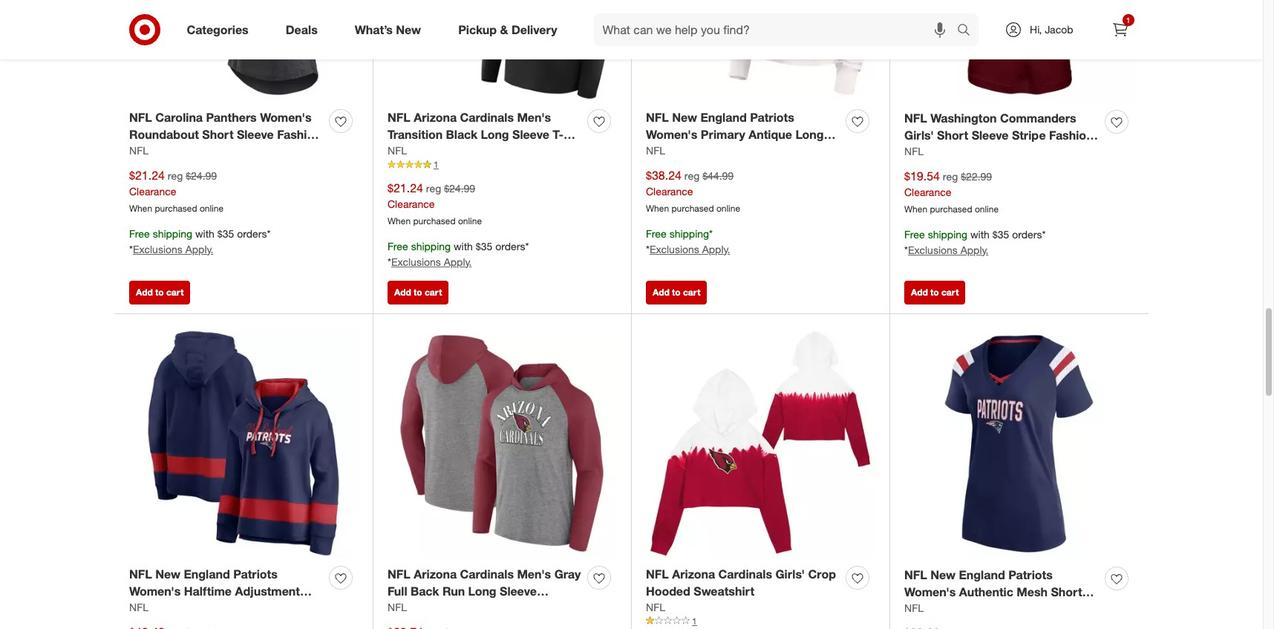 Task type: locate. For each thing, give the bounding box(es) containing it.
$24.99
[[186, 169, 217, 182], [444, 182, 476, 195]]

online
[[200, 203, 224, 214], [717, 203, 741, 214], [975, 203, 999, 215], [458, 215, 482, 227]]

clearance for nfl washington commanders girls' short sleeve stripe fashion t-shirt
[[905, 186, 952, 198]]

$22.99
[[961, 170, 993, 183]]

men's inside nfl arizona cardinals men's transition black long sleeve t- shirt
[[517, 110, 551, 125]]

2 horizontal spatial shirt
[[916, 145, 943, 160]]

nfl new england patriots women's authentic mesh short sleeve lace up v-neck fashion jersey link
[[905, 567, 1099, 629]]

nfl link for nfl new england patriots women's halftime adjustment long sleeve fleece hooded sweatshirt
[[129, 600, 149, 615]]

purchased inside $19.54 reg $22.99 clearance when purchased online
[[930, 203, 973, 215]]

1 horizontal spatial t-
[[553, 127, 564, 142]]

patriots inside nfl new england patriots women's halftime adjustment long sleeve fleece hooded sweatshirt
[[233, 567, 278, 582]]

jersey
[[905, 619, 942, 629]]

0 vertical spatial men's
[[517, 110, 551, 125]]

clearance down $19.54
[[905, 186, 952, 198]]

deals
[[286, 22, 318, 37]]

reg for short
[[943, 170, 958, 183]]

england inside nfl new england patriots women's authentic mesh short sleeve lace up v-neck fashion jersey
[[959, 568, 1006, 583]]

reg inside $19.54 reg $22.99 clearance when purchased online
[[943, 170, 958, 183]]

sleeve right run
[[500, 584, 537, 599]]

purchased inside $38.24 reg $44.99 clearance when purchased online
[[672, 203, 714, 214]]

apply. inside free shipping * * exclusions apply.
[[703, 243, 730, 255]]

sleeve down the halftime
[[161, 601, 198, 616]]

1 horizontal spatial hooded
[[458, 601, 502, 616]]

girls' up $19.54
[[905, 128, 934, 143]]

fleece
[[720, 144, 757, 159], [201, 601, 238, 616]]

men's
[[517, 110, 551, 125], [517, 567, 551, 582]]

sleeve
[[237, 127, 274, 142], [513, 127, 550, 142], [972, 128, 1009, 143], [646, 144, 683, 159], [500, 584, 537, 599], [161, 601, 198, 616], [905, 602, 942, 616]]

women's up jersey
[[905, 585, 956, 600]]

1 add to cart from the left
[[136, 287, 184, 298]]

0 horizontal spatial england
[[184, 567, 230, 582]]

sleeve inside nfl new england patriots women's halftime adjustment long sleeve fleece hooded sweatshirt
[[161, 601, 198, 616]]

free shipping with $35 orders* * exclusions apply.
[[129, 227, 271, 255], [905, 228, 1046, 256], [388, 240, 529, 268]]

2 horizontal spatial free shipping with $35 orders* * exclusions apply.
[[905, 228, 1046, 256]]

fleece down primary at the right top of page
[[720, 144, 757, 159]]

2 horizontal spatial hooded
[[646, 584, 691, 599]]

1 horizontal spatial $35
[[476, 240, 493, 252]]

nfl inside the nfl arizona cardinals men's gray full back run long sleeve lightweight hooded sweatshirt
[[388, 567, 411, 582]]

clearance down roundabout
[[129, 185, 176, 198]]

1 horizontal spatial free shipping with $35 orders* * exclusions apply.
[[388, 240, 529, 268]]

reg down crew
[[685, 169, 700, 182]]

4 add to cart from the left
[[911, 287, 959, 298]]

patriots for adjustment
[[233, 567, 278, 582]]

add to cart
[[136, 287, 184, 298], [394, 287, 442, 298], [653, 287, 701, 298], [911, 287, 959, 298]]

3 add to cart button from the left
[[646, 281, 707, 305]]

patriots
[[750, 110, 795, 125], [233, 567, 278, 582], [1009, 568, 1053, 583]]

sleeve up $38.24
[[646, 144, 683, 159]]

0 horizontal spatial girls'
[[776, 567, 805, 582]]

clearance down transition
[[388, 198, 435, 210]]

reg for women's
[[685, 169, 700, 182]]

t-
[[553, 127, 564, 142], [129, 144, 140, 159], [905, 145, 916, 160]]

1 horizontal spatial $24.99
[[444, 182, 476, 195]]

fleece down the halftime
[[201, 601, 238, 616]]

exclusions apply. button
[[133, 242, 213, 257], [650, 242, 730, 257], [908, 243, 989, 257], [391, 255, 472, 269]]

*
[[709, 227, 713, 240], [129, 243, 133, 255], [646, 243, 650, 255], [905, 243, 908, 256], [388, 255, 391, 268]]

women's right the panthers on the left of page
[[260, 110, 312, 125]]

nfl for nfl new england patriots women's halftime adjustment long sleeve fleece hooded sweatshirt nfl 'link'
[[129, 601, 149, 614]]

0 horizontal spatial free shipping with $35 orders* * exclusions apply.
[[129, 227, 271, 255]]

nfl for nfl arizona cardinals men's gray full back run long sleeve lightweight hooded sweatshirt
[[388, 567, 411, 582]]

patriots inside the nfl new england patriots women's primary antique long sleeve crew fleece sweartshirt
[[750, 110, 795, 125]]

nfl arizona cardinals men's transition black long sleeve t- shirt link
[[388, 109, 582, 159]]

* for nfl arizona cardinals men's transition black long sleeve t- shirt
[[388, 255, 391, 268]]

0 horizontal spatial $35
[[217, 227, 234, 240]]

new
[[396, 22, 421, 37], [672, 110, 698, 125], [155, 567, 181, 582], [931, 568, 956, 583]]

2 horizontal spatial england
[[959, 568, 1006, 583]]

arizona inside nfl arizona cardinals girls' crop hooded sweatshirt
[[672, 567, 715, 582]]

$21.24 down roundabout
[[129, 168, 165, 183]]

nfl washington commanders girls' short sleeve stripe fashion t-shirt
[[905, 111, 1094, 160]]

1 horizontal spatial $21.24
[[388, 181, 423, 196]]

cart for nfl washington commanders girls' short sleeve stripe fashion t-shirt
[[942, 287, 959, 298]]

arizona inside the nfl arizona cardinals men's gray full back run long sleeve lightweight hooded sweatshirt
[[414, 567, 457, 582]]

to for nfl arizona cardinals men's transition black long sleeve t- shirt
[[414, 287, 422, 298]]

nfl for nfl new england patriots women's primary antique long sleeve crew fleece sweartshirt
[[646, 110, 669, 125]]

shipping inside free shipping * * exclusions apply.
[[670, 227, 709, 240]]

$24.99 for black
[[444, 182, 476, 195]]

2 horizontal spatial orders*
[[1013, 228, 1046, 240]]

short down washington
[[938, 128, 969, 143]]

1 right jacob at the right top
[[1127, 16, 1131, 25]]

cardinals inside the nfl arizona cardinals men's gray full back run long sleeve lightweight hooded sweatshirt
[[460, 567, 514, 582]]

girls' inside nfl washington commanders girls' short sleeve stripe fashion t-shirt
[[905, 128, 934, 143]]

what's new
[[355, 22, 421, 37]]

$21.24 reg $24.99 clearance when purchased online for transition
[[388, 181, 482, 227]]

1 horizontal spatial patriots
[[750, 110, 795, 125]]

long
[[481, 127, 509, 142], [796, 127, 824, 142], [468, 584, 497, 599], [129, 601, 158, 616]]

england up authentic
[[959, 568, 1006, 583]]

$24.99 down nfl carolina panthers women's roundabout short sleeve fashion t-shirt
[[186, 169, 217, 182]]

nfl inside nfl carolina panthers women's roundabout short sleeve fashion t-shirt
[[129, 110, 152, 125]]

long inside the nfl arizona cardinals men's gray full back run long sleeve lightweight hooded sweatshirt
[[468, 584, 497, 599]]

new inside nfl new england patriots women's authentic mesh short sleeve lace up v-neck fashion jersey
[[931, 568, 956, 583]]

nfl inside nfl washington commanders girls' short sleeve stripe fashion t-shirt
[[905, 111, 928, 126]]

clearance inside $38.24 reg $44.99 clearance when purchased online
[[646, 185, 693, 198]]

shirt down transition
[[388, 144, 415, 159]]

neck
[[1007, 602, 1036, 616]]

2 horizontal spatial t-
[[905, 145, 916, 160]]

0 horizontal spatial hooded
[[242, 601, 286, 616]]

shipping
[[153, 227, 192, 240], [670, 227, 709, 240], [928, 228, 968, 240], [411, 240, 451, 252]]

men's for t-
[[517, 110, 551, 125]]

clearance
[[129, 185, 176, 198], [646, 185, 693, 198], [905, 186, 952, 198], [388, 198, 435, 210]]

nfl inside the nfl new england patriots women's primary antique long sleeve crew fleece sweartshirt
[[646, 110, 669, 125]]

free
[[129, 227, 150, 240], [646, 227, 667, 240], [905, 228, 925, 240], [388, 240, 408, 252]]

short down the panthers on the left of page
[[202, 127, 234, 142]]

2 horizontal spatial short
[[1051, 585, 1083, 600]]

nfl arizona cardinals men's transition black long sleeve t-shirt image
[[388, 0, 617, 101], [388, 0, 617, 101]]

What can we help you find? suggestions appear below search field
[[594, 13, 961, 46]]

t- inside nfl arizona cardinals men's transition black long sleeve t- shirt
[[553, 127, 564, 142]]

1 down transition
[[434, 159, 439, 170]]

1 horizontal spatial shirt
[[388, 144, 415, 159]]

england inside nfl new england patriots women's halftime adjustment long sleeve fleece hooded sweatshirt
[[184, 567, 230, 582]]

$24.99 for short
[[186, 169, 217, 182]]

roundabout
[[129, 127, 199, 142]]

women's inside the nfl new england patriots women's primary antique long sleeve crew fleece sweartshirt
[[646, 127, 698, 142]]

free for nfl washington commanders girls' short sleeve stripe fashion t-shirt
[[905, 228, 925, 240]]

with
[[195, 227, 215, 240], [971, 228, 990, 240], [454, 240, 473, 252]]

shirt
[[140, 144, 167, 159], [388, 144, 415, 159], [916, 145, 943, 160]]

2 cart from the left
[[425, 287, 442, 298]]

1 horizontal spatial sweatshirt
[[505, 601, 566, 616]]

add for nfl carolina panthers women's roundabout short sleeve fashion t-shirt
[[136, 287, 153, 298]]

1 horizontal spatial $21.24 reg $24.99 clearance when purchased online
[[388, 181, 482, 227]]

women's left the halftime
[[129, 584, 181, 599]]

patriots up mesh
[[1009, 568, 1053, 583]]

exclusions
[[133, 243, 183, 255], [650, 243, 700, 255], [908, 243, 958, 256], [391, 255, 441, 268]]

0 horizontal spatial t-
[[129, 144, 140, 159]]

short right mesh
[[1051, 585, 1083, 600]]

2 horizontal spatial sweatshirt
[[694, 584, 755, 599]]

cart
[[166, 287, 184, 298], [425, 287, 442, 298], [683, 287, 701, 298], [942, 287, 959, 298]]

free shipping with $35 orders* * exclusions apply. for black
[[388, 240, 529, 268]]

clearance down $38.24
[[646, 185, 693, 198]]

shirt inside nfl washington commanders girls' short sleeve stripe fashion t-shirt
[[916, 145, 943, 160]]

* for nfl carolina panthers women's roundabout short sleeve fashion t-shirt
[[129, 243, 133, 255]]

nfl arizona cardinals girls' crop hooded sweatshirt link
[[646, 566, 840, 600]]

$21.24 down transition
[[388, 181, 423, 196]]

nfl inside nfl arizona cardinals girls' crop hooded sweatshirt
[[646, 567, 669, 582]]

t- for nfl arizona cardinals men's transition black long sleeve t- shirt
[[553, 127, 564, 142]]

fashion inside nfl carolina panthers women's roundabout short sleeve fashion t-shirt
[[277, 127, 321, 142]]

what's
[[355, 22, 393, 37]]

0 horizontal spatial 1
[[434, 159, 439, 170]]

shirt down roundabout
[[140, 144, 167, 159]]

pickup & delivery link
[[446, 13, 576, 46]]

shirt inside nfl arizona cardinals men's transition black long sleeve t- shirt
[[388, 144, 415, 159]]

nfl inside nfl arizona cardinals men's transition black long sleeve t- shirt
[[388, 110, 411, 125]]

lace
[[945, 602, 972, 616]]

1 cart from the left
[[166, 287, 184, 298]]

1 horizontal spatial fleece
[[720, 144, 757, 159]]

1 vertical spatial sweatshirt
[[505, 601, 566, 616]]

arizona for full
[[414, 567, 457, 582]]

2 vertical spatial 1
[[692, 616, 697, 627]]

nfl for nfl arizona cardinals girls' crop hooded sweatshirt
[[646, 567, 669, 582]]

nfl new england patriots women's primary antique long sleeve crew fleece sweartshirt image
[[646, 0, 875, 101], [646, 0, 875, 101]]

4 cart from the left
[[942, 287, 959, 298]]

1 link down 'black'
[[388, 158, 617, 171]]

hi, jacob
[[1030, 23, 1074, 36]]

$24.99 down 'black'
[[444, 182, 476, 195]]

girls' left crop
[[776, 567, 805, 582]]

4 add from the left
[[911, 287, 928, 298]]

sleeve inside nfl carolina panthers women's roundabout short sleeve fashion t-shirt
[[237, 127, 274, 142]]

patriots for mesh
[[1009, 568, 1053, 583]]

t- inside nfl washington commanders girls' short sleeve stripe fashion t-shirt
[[905, 145, 916, 160]]

1 horizontal spatial 1
[[692, 616, 697, 627]]

add to cart button for nfl washington commanders girls' short sleeve stripe fashion t-shirt
[[905, 281, 966, 305]]

arizona
[[414, 110, 457, 125], [414, 567, 457, 582], [672, 567, 715, 582]]

sleeve up jersey
[[905, 602, 942, 616]]

1 link right jacob at the right top
[[1104, 13, 1137, 46]]

add
[[136, 287, 153, 298], [394, 287, 411, 298], [653, 287, 670, 298], [911, 287, 928, 298]]

t- inside nfl carolina panthers women's roundabout short sleeve fashion t-shirt
[[129, 144, 140, 159]]

nfl new england patriots women's halftime adjustment long sleeve fleece hooded sweatshirt image
[[129, 329, 358, 558], [129, 329, 358, 558]]

1 link down nfl arizona cardinals girls' crop hooded sweatshirt link
[[646, 615, 875, 628]]

reg for transition
[[426, 182, 441, 195]]

exclusions apply. button for nfl carolina panthers women's roundabout short sleeve fashion t-shirt
[[133, 242, 213, 257]]

&
[[500, 22, 508, 37]]

nfl carolina panthers women's roundabout short sleeve fashion t-shirt link
[[129, 109, 323, 159]]

add to cart button
[[129, 281, 190, 305], [388, 281, 449, 305], [646, 281, 707, 305], [905, 281, 966, 305]]

short
[[202, 127, 234, 142], [938, 128, 969, 143], [1051, 585, 1083, 600]]

exclusions apply. button for nfl arizona cardinals men's transition black long sleeve t- shirt
[[391, 255, 472, 269]]

sleeve inside nfl arizona cardinals men's transition black long sleeve t- shirt
[[513, 127, 550, 142]]

reg down transition
[[426, 182, 441, 195]]

1 vertical spatial men's
[[517, 567, 551, 582]]

cardinals for sleeve
[[460, 110, 514, 125]]

free shipping with $35 orders* * exclusions apply. for short
[[129, 227, 271, 255]]

3 add to cart from the left
[[653, 287, 701, 298]]

1 for nfl arizona cardinals men's transition black long sleeve t- shirt
[[434, 159, 439, 170]]

1 horizontal spatial girls'
[[905, 128, 934, 143]]

sweatshirt
[[694, 584, 755, 599], [505, 601, 566, 616], [129, 618, 190, 629]]

when
[[129, 203, 152, 214], [646, 203, 669, 214], [905, 203, 928, 215], [388, 215, 411, 227]]

nfl
[[129, 110, 152, 125], [388, 110, 411, 125], [646, 110, 669, 125], [905, 111, 928, 126], [129, 144, 149, 157], [388, 144, 407, 157], [646, 144, 666, 157], [905, 145, 924, 158], [129, 567, 152, 582], [388, 567, 411, 582], [646, 567, 669, 582], [905, 568, 928, 583], [129, 601, 149, 614], [388, 601, 407, 614], [646, 601, 666, 614], [905, 602, 924, 614]]

$21.24 reg $24.99 clearance when purchased online down transition
[[388, 181, 482, 227]]

0 vertical spatial girls'
[[905, 128, 934, 143]]

add to cart for nfl carolina panthers women's roundabout short sleeve fashion t-shirt
[[136, 287, 184, 298]]

deals link
[[273, 13, 336, 46]]

short inside nfl new england patriots women's authentic mesh short sleeve lace up v-neck fashion jersey
[[1051, 585, 1083, 600]]

apply.
[[185, 243, 213, 255], [703, 243, 730, 255], [961, 243, 989, 256], [444, 255, 472, 268]]

run
[[443, 584, 465, 599]]

exclusions for nfl arizona cardinals men's transition black long sleeve t- shirt
[[391, 255, 441, 268]]

nfl arizona cardinals girls' crop hooded sweatshirt image
[[646, 329, 875, 558], [646, 329, 875, 558]]

$19.54
[[905, 169, 940, 184]]

fashion for sleeve
[[277, 127, 321, 142]]

back
[[411, 584, 439, 599]]

1
[[1127, 16, 1131, 25], [434, 159, 439, 170], [692, 616, 697, 627]]

when for nfl new england patriots women's primary antique long sleeve crew fleece sweartshirt
[[646, 203, 669, 214]]

women's inside nfl new england patriots women's halftime adjustment long sleeve fleece hooded sweatshirt
[[129, 584, 181, 599]]

patriots up antique
[[750, 110, 795, 125]]

when inside $38.24 reg $44.99 clearance when purchased online
[[646, 203, 669, 214]]

2 horizontal spatial patriots
[[1009, 568, 1053, 583]]

sleeve right 'black'
[[513, 127, 550, 142]]

nfl link for nfl new england patriots women's authentic mesh short sleeve lace up v-neck fashion jersey
[[905, 601, 924, 616]]

1 horizontal spatial 1 link
[[646, 615, 875, 628]]

1 horizontal spatial orders*
[[496, 240, 529, 252]]

adjustment
[[235, 584, 300, 599]]

online inside $38.24 reg $44.99 clearance when purchased online
[[717, 203, 741, 214]]

women's for nfl new england patriots women's authentic mesh short sleeve lace up v-neck fashion jersey
[[905, 585, 956, 600]]

2 to from the left
[[414, 287, 422, 298]]

1 down nfl arizona cardinals girls' crop hooded sweatshirt at bottom right
[[692, 616, 697, 627]]

sleeve down the panthers on the left of page
[[237, 127, 274, 142]]

free shipping * * exclusions apply.
[[646, 227, 730, 255]]

girls' for short
[[905, 128, 934, 143]]

4 to from the left
[[931, 287, 939, 298]]

2 horizontal spatial with
[[971, 228, 990, 240]]

nfl link for nfl arizona cardinals men's transition black long sleeve t- shirt
[[388, 143, 407, 158]]

sleeve down washington
[[972, 128, 1009, 143]]

1 vertical spatial fleece
[[201, 601, 238, 616]]

3 add from the left
[[653, 287, 670, 298]]

england up primary at the right top of page
[[701, 110, 747, 125]]

short inside nfl washington commanders girls' short sleeve stripe fashion t-shirt
[[938, 128, 969, 143]]

0 horizontal spatial 1 link
[[388, 158, 617, 171]]

nfl link for nfl washington commanders girls' short sleeve stripe fashion t-shirt
[[905, 144, 924, 159]]

nfl for nfl 'link' corresponding to nfl arizona cardinals men's transition black long sleeve t- shirt
[[388, 144, 407, 157]]

1 add from the left
[[136, 287, 153, 298]]

exclusions inside free shipping * * exclusions apply.
[[650, 243, 700, 255]]

new for nfl new england patriots women's authentic mesh short sleeve lace up v-neck fashion jersey
[[931, 568, 956, 583]]

nfl arizona cardinals girls' crop hooded sweatshirt
[[646, 567, 836, 599]]

0 vertical spatial fleece
[[720, 144, 757, 159]]

women's up crew
[[646, 127, 698, 142]]

nfl carolina panthers women's roundabout short sleeve fashion t-shirt image
[[129, 0, 358, 101], [129, 0, 358, 101]]

nfl carolina panthers women's roundabout short sleeve fashion t-shirt
[[129, 110, 321, 159]]

$44.99
[[703, 169, 734, 182]]

reg for roundabout
[[168, 169, 183, 182]]

cardinals
[[460, 110, 514, 125], [460, 567, 514, 582], [719, 567, 773, 582]]

1 horizontal spatial short
[[938, 128, 969, 143]]

0 horizontal spatial short
[[202, 127, 234, 142]]

mesh
[[1017, 585, 1048, 600]]

0 horizontal spatial $24.99
[[186, 169, 217, 182]]

$21.24 for nfl arizona cardinals men's transition black long sleeve t- shirt
[[388, 181, 423, 196]]

shipping for nfl washington commanders girls' short sleeve stripe fashion t-shirt
[[928, 228, 968, 240]]

black
[[446, 127, 478, 142]]

nfl new england patriots women's authentic mesh short sleeve lace up v-neck fashion jersey image
[[905, 329, 1134, 558], [905, 329, 1134, 558]]

arizona for hooded
[[672, 567, 715, 582]]

shirt for transition
[[388, 144, 415, 159]]

1 horizontal spatial with
[[454, 240, 473, 252]]

0 horizontal spatial fleece
[[201, 601, 238, 616]]

0 horizontal spatial sweatshirt
[[129, 618, 190, 629]]

4 add to cart button from the left
[[905, 281, 966, 305]]

0 vertical spatial sweatshirt
[[694, 584, 755, 599]]

cardinals inside nfl arizona cardinals girls' crop hooded sweatshirt
[[719, 567, 773, 582]]

nfl arizona cardinals men's gray full back run long sleeve lightweight hooded sweatshirt image
[[388, 329, 617, 558], [388, 329, 617, 558]]

0 horizontal spatial patriots
[[233, 567, 278, 582]]

2 add to cart from the left
[[394, 287, 442, 298]]

reg left $22.99
[[943, 170, 958, 183]]

nfl link
[[129, 143, 149, 158], [388, 143, 407, 158], [646, 143, 666, 158], [905, 144, 924, 159], [129, 600, 149, 615], [388, 600, 407, 615], [646, 600, 666, 615], [905, 601, 924, 616]]

reg
[[168, 169, 183, 182], [685, 169, 700, 182], [943, 170, 958, 183], [426, 182, 441, 195]]

3 to from the left
[[672, 287, 681, 298]]

online inside $19.54 reg $22.99 clearance when purchased online
[[975, 203, 999, 215]]

with for short
[[195, 227, 215, 240]]

patriots inside nfl new england patriots women's authentic mesh short sleeve lace up v-neck fashion jersey
[[1009, 568, 1053, 583]]

clearance inside $19.54 reg $22.99 clearance when purchased online
[[905, 186, 952, 198]]

nfl for nfl 'link' for nfl arizona cardinals girls' crop hooded sweatshirt
[[646, 601, 666, 614]]

reg inside $38.24 reg $44.99 clearance when purchased online
[[685, 169, 700, 182]]

shirt inside nfl carolina panthers women's roundabout short sleeve fashion t-shirt
[[140, 144, 167, 159]]

reg down roundabout
[[168, 169, 183, 182]]

england up the halftime
[[184, 567, 230, 582]]

clearance for nfl carolina panthers women's roundabout short sleeve fashion t-shirt
[[129, 185, 176, 198]]

panthers
[[206, 110, 257, 125]]

1 vertical spatial girls'
[[776, 567, 805, 582]]

2 add from the left
[[394, 287, 411, 298]]

crew
[[687, 144, 716, 159]]

cardinals inside nfl arizona cardinals men's transition black long sleeve t- shirt
[[460, 110, 514, 125]]

0 horizontal spatial $21.24 reg $24.99 clearance when purchased online
[[129, 168, 224, 214]]

1 vertical spatial 1 link
[[388, 158, 617, 171]]

nfl for nfl arizona cardinals men's transition black long sleeve t- shirt
[[388, 110, 411, 125]]

england for primary
[[701, 110, 747, 125]]

new inside the nfl new england patriots women's primary antique long sleeve crew fleece sweartshirt
[[672, 110, 698, 125]]

nfl inside nfl new england patriots women's halftime adjustment long sleeve fleece hooded sweatshirt
[[129, 567, 152, 582]]

0 horizontal spatial shirt
[[140, 144, 167, 159]]

clearance for nfl new england patriots women's primary antique long sleeve crew fleece sweartshirt
[[646, 185, 693, 198]]

fashion inside nfl washington commanders girls' short sleeve stripe fashion t-shirt
[[1050, 128, 1094, 143]]

$21.24 reg $24.99 clearance when purchased online down roundabout
[[129, 168, 224, 214]]

apply. for nfl washington commanders girls' short sleeve stripe fashion t-shirt
[[961, 243, 989, 256]]

sweartshirt
[[760, 144, 826, 159]]

0 horizontal spatial with
[[195, 227, 215, 240]]

orders*
[[237, 227, 271, 240], [1013, 228, 1046, 240], [496, 240, 529, 252]]

2 men's from the top
[[517, 567, 551, 582]]

2 vertical spatial sweatshirt
[[129, 618, 190, 629]]

what's new link
[[342, 13, 440, 46]]

men's inside the nfl arizona cardinals men's gray full back run long sleeve lightweight hooded sweatshirt
[[517, 567, 551, 582]]

1 to from the left
[[155, 287, 164, 298]]

0 horizontal spatial $21.24
[[129, 168, 165, 183]]

0 horizontal spatial orders*
[[237, 227, 271, 240]]

when inside $19.54 reg $22.99 clearance when purchased online
[[905, 203, 928, 215]]

girls' inside nfl arizona cardinals girls' crop hooded sweatshirt
[[776, 567, 805, 582]]

sleeve inside nfl washington commanders girls' short sleeve stripe fashion t-shirt
[[972, 128, 1009, 143]]

nfl for nfl carolina panthers women's roundabout short sleeve fashion t-shirt
[[129, 110, 152, 125]]

1 vertical spatial 1
[[434, 159, 439, 170]]

0 vertical spatial 1
[[1127, 16, 1131, 25]]

2 add to cart button from the left
[[388, 281, 449, 305]]

categories link
[[174, 13, 267, 46]]

1 add to cart button from the left
[[129, 281, 190, 305]]

2 horizontal spatial 1 link
[[1104, 13, 1137, 46]]

2 vertical spatial 1 link
[[646, 615, 875, 628]]

purchased
[[155, 203, 197, 214], [672, 203, 714, 214], [930, 203, 973, 215], [413, 215, 456, 227]]

sleeve inside the nfl new england patriots women's primary antique long sleeve crew fleece sweartshirt
[[646, 144, 683, 159]]

pickup
[[458, 22, 497, 37]]

with for sleeve
[[971, 228, 990, 240]]

women's inside nfl new england patriots women's authentic mesh short sleeve lace up v-neck fashion jersey
[[905, 585, 956, 600]]

england for authentic
[[959, 568, 1006, 583]]

new inside nfl new england patriots women's halftime adjustment long sleeve fleece hooded sweatshirt
[[155, 567, 181, 582]]

3 cart from the left
[[683, 287, 701, 298]]

free for nfl arizona cardinals men's transition black long sleeve t- shirt
[[388, 240, 408, 252]]

1 men's from the top
[[517, 110, 551, 125]]

1 horizontal spatial england
[[701, 110, 747, 125]]

exclusions for nfl carolina panthers women's roundabout short sleeve fashion t-shirt
[[133, 243, 183, 255]]

exclusions for nfl washington commanders girls' short sleeve stripe fashion t-shirt
[[908, 243, 958, 256]]

2 horizontal spatial $35
[[993, 228, 1010, 240]]

women's
[[260, 110, 312, 125], [646, 127, 698, 142], [129, 584, 181, 599], [905, 585, 956, 600]]

arizona inside nfl arizona cardinals men's transition black long sleeve t- shirt
[[414, 110, 457, 125]]

1 link for nfl arizona cardinals men's transition black long sleeve t- shirt
[[388, 158, 617, 171]]

england
[[701, 110, 747, 125], [184, 567, 230, 582], [959, 568, 1006, 583]]

england inside the nfl new england patriots women's primary antique long sleeve crew fleece sweartshirt
[[701, 110, 747, 125]]

nfl inside nfl new england patriots women's authentic mesh short sleeve lace up v-neck fashion jersey
[[905, 568, 928, 583]]

patriots for antique
[[750, 110, 795, 125]]

patriots up adjustment
[[233, 567, 278, 582]]

shirt up $19.54
[[916, 145, 943, 160]]



Task type: describe. For each thing, give the bounding box(es) containing it.
england for halftime
[[184, 567, 230, 582]]

hi,
[[1030, 23, 1042, 36]]

search
[[951, 23, 987, 38]]

sweatshirt inside the nfl arizona cardinals men's gray full back run long sleeve lightweight hooded sweatshirt
[[505, 601, 566, 616]]

up
[[976, 602, 992, 616]]

jacob
[[1045, 23, 1074, 36]]

full
[[388, 584, 408, 599]]

shirt for roundabout
[[140, 144, 167, 159]]

halftime
[[184, 584, 232, 599]]

shirt for short
[[916, 145, 943, 160]]

when for nfl carolina panthers women's roundabout short sleeve fashion t-shirt
[[129, 203, 152, 214]]

apply. for nfl arizona cardinals men's transition black long sleeve t- shirt
[[444, 255, 472, 268]]

girls' for crop
[[776, 567, 805, 582]]

nfl for nfl 'link' for nfl washington commanders girls' short sleeve stripe fashion t-shirt
[[905, 145, 924, 158]]

shipping for nfl carolina panthers women's roundabout short sleeve fashion t-shirt
[[153, 227, 192, 240]]

$21.24 for nfl carolina panthers women's roundabout short sleeve fashion t-shirt
[[129, 168, 165, 183]]

to for nfl washington commanders girls' short sleeve stripe fashion t-shirt
[[931, 287, 939, 298]]

long inside nfl new england patriots women's halftime adjustment long sleeve fleece hooded sweatshirt
[[129, 601, 158, 616]]

v-
[[995, 602, 1007, 616]]

add for nfl arizona cardinals men's transition black long sleeve t- shirt
[[394, 287, 411, 298]]

nfl arizona cardinals men's gray full back run long sleeve lightweight hooded sweatshirt
[[388, 567, 581, 616]]

hooded inside the nfl arizona cardinals men's gray full back run long sleeve lightweight hooded sweatshirt
[[458, 601, 502, 616]]

free for nfl carolina panthers women's roundabout short sleeve fashion t-shirt
[[129, 227, 150, 240]]

delivery
[[512, 22, 558, 37]]

nfl for nfl 'link' for nfl new england patriots women's authentic mesh short sleeve lace up v-neck fashion jersey
[[905, 602, 924, 614]]

men's for long
[[517, 567, 551, 582]]

fashion for stripe
[[1050, 128, 1094, 143]]

categories
[[187, 22, 249, 37]]

women's for nfl new england patriots women's primary antique long sleeve crew fleece sweartshirt
[[646, 127, 698, 142]]

nfl washington commanders girls' short sleeve stripe fashion t-shirt image
[[905, 0, 1134, 102]]

t- for nfl carolina panthers women's roundabout short sleeve fashion t-shirt
[[129, 144, 140, 159]]

nfl arizona cardinals men's transition black long sleeve t- shirt
[[388, 110, 564, 159]]

add to cart for nfl arizona cardinals men's transition black long sleeve t- shirt
[[394, 287, 442, 298]]

new for nfl new england patriots women's primary antique long sleeve crew fleece sweartshirt
[[672, 110, 698, 125]]

add to cart button for nfl carolina panthers women's roundabout short sleeve fashion t-shirt
[[129, 281, 190, 305]]

nfl arizona cardinals men's gray full back run long sleeve lightweight hooded sweatshirt link
[[388, 566, 582, 616]]

nfl for nfl new england patriots women's halftime adjustment long sleeve fleece hooded sweatshirt
[[129, 567, 152, 582]]

women's for nfl new england patriots women's halftime adjustment long sleeve fleece hooded sweatshirt
[[129, 584, 181, 599]]

crop
[[809, 567, 836, 582]]

with for black
[[454, 240, 473, 252]]

to for nfl carolina panthers women's roundabout short sleeve fashion t-shirt
[[155, 287, 164, 298]]

add for nfl washington commanders girls' short sleeve stripe fashion t-shirt
[[911, 287, 928, 298]]

$35 for short
[[217, 227, 234, 240]]

cart for nfl arizona cardinals men's transition black long sleeve t- shirt
[[425, 287, 442, 298]]

exclusions apply. button for nfl washington commanders girls' short sleeve stripe fashion t-shirt
[[908, 243, 989, 257]]

purchased for nfl new england patriots women's primary antique long sleeve crew fleece sweartshirt
[[672, 203, 714, 214]]

nfl new england patriots women's halftime adjustment long sleeve fleece hooded sweatshirt
[[129, 567, 300, 629]]

gray
[[555, 567, 581, 582]]

nfl for nfl 'link' associated with nfl arizona cardinals men's gray full back run long sleeve lightweight hooded sweatshirt
[[388, 601, 407, 614]]

add for nfl new england patriots women's primary antique long sleeve crew fleece sweartshirt
[[653, 287, 670, 298]]

purchased for nfl carolina panthers women's roundabout short sleeve fashion t-shirt
[[155, 203, 197, 214]]

when for nfl arizona cardinals men's transition black long sleeve t- shirt
[[388, 215, 411, 227]]

orders* for stripe
[[1013, 228, 1046, 240]]

orders* for sleeve
[[237, 227, 271, 240]]

authentic
[[960, 585, 1014, 600]]

2 horizontal spatial 1
[[1127, 16, 1131, 25]]

orders* for long
[[496, 240, 529, 252]]

lightweight
[[388, 601, 454, 616]]

$38.24
[[646, 168, 682, 183]]

long inside nfl arizona cardinals men's transition black long sleeve t- shirt
[[481, 127, 509, 142]]

commanders
[[1001, 111, 1077, 126]]

apply. for nfl carolina panthers women's roundabout short sleeve fashion t-shirt
[[185, 243, 213, 255]]

nfl link for nfl arizona cardinals girls' crop hooded sweatshirt
[[646, 600, 666, 615]]

nfl link for nfl new england patriots women's primary antique long sleeve crew fleece sweartshirt
[[646, 143, 666, 158]]

purchased for nfl arizona cardinals men's transition black long sleeve t- shirt
[[413, 215, 456, 227]]

$38.24 reg $44.99 clearance when purchased online
[[646, 168, 741, 214]]

nfl for nfl carolina panthers women's roundabout short sleeve fashion t-shirt nfl 'link'
[[129, 144, 149, 157]]

women's inside nfl carolina panthers women's roundabout short sleeve fashion t-shirt
[[260, 110, 312, 125]]

primary
[[701, 127, 746, 142]]

nfl new england patriots women's authentic mesh short sleeve lace up v-neck fashion jersey
[[905, 568, 1084, 629]]

add to cart button for nfl new england patriots women's primary antique long sleeve crew fleece sweartshirt
[[646, 281, 707, 305]]

nfl new england patriots women's primary antique long sleeve crew fleece sweartshirt link
[[646, 109, 840, 159]]

sweatshirt inside nfl arizona cardinals girls' crop hooded sweatshirt
[[694, 584, 755, 599]]

sleeve inside the nfl arizona cardinals men's gray full back run long sleeve lightweight hooded sweatshirt
[[500, 584, 537, 599]]

add to cart for nfl washington commanders girls' short sleeve stripe fashion t-shirt
[[911, 287, 959, 298]]

hooded inside nfl arizona cardinals girls' crop hooded sweatshirt
[[646, 584, 691, 599]]

add to cart for nfl new england patriots women's primary antique long sleeve crew fleece sweartshirt
[[653, 287, 701, 298]]

1 link for nfl arizona cardinals girls' crop hooded sweatshirt
[[646, 615, 875, 628]]

search button
[[951, 13, 987, 49]]

washington
[[931, 111, 997, 126]]

nfl new england patriots women's primary antique long sleeve crew fleece sweartshirt
[[646, 110, 826, 159]]

nfl new england patriots women's halftime adjustment long sleeve fleece hooded sweatshirt link
[[129, 566, 323, 629]]

0 vertical spatial 1 link
[[1104, 13, 1137, 46]]

clearance for nfl arizona cardinals men's transition black long sleeve t- shirt
[[388, 198, 435, 210]]

free shipping with $35 orders* * exclusions apply. for sleeve
[[905, 228, 1046, 256]]

hooded inside nfl new england patriots women's halftime adjustment long sleeve fleece hooded sweatshirt
[[242, 601, 286, 616]]

pickup & delivery
[[458, 22, 558, 37]]

nfl for nfl 'link' corresponding to nfl new england patriots women's primary antique long sleeve crew fleece sweartshirt
[[646, 144, 666, 157]]

shipping for nfl arizona cardinals men's transition black long sleeve t- shirt
[[411, 240, 451, 252]]

carolina
[[155, 110, 203, 125]]

nfl washington commanders girls' short sleeve stripe fashion t-shirt link
[[905, 110, 1099, 160]]

transition
[[388, 127, 443, 142]]

long inside the nfl new england patriots women's primary antique long sleeve crew fleece sweartshirt
[[796, 127, 824, 142]]

stripe
[[1012, 128, 1046, 143]]

fashion inside nfl new england patriots women's authentic mesh short sleeve lace up v-neck fashion jersey
[[1040, 602, 1084, 616]]

t- for nfl washington commanders girls' short sleeve stripe fashion t-shirt
[[905, 145, 916, 160]]

cart for nfl carolina panthers women's roundabout short sleeve fashion t-shirt
[[166, 287, 184, 298]]

nfl for nfl new england patriots women's authentic mesh short sleeve lace up v-neck fashion jersey
[[905, 568, 928, 583]]

short inside nfl carolina panthers women's roundabout short sleeve fashion t-shirt
[[202, 127, 234, 142]]

sleeve inside nfl new england patriots women's authentic mesh short sleeve lace up v-neck fashion jersey
[[905, 602, 942, 616]]

arizona for black
[[414, 110, 457, 125]]

fleece inside the nfl new england patriots women's primary antique long sleeve crew fleece sweartshirt
[[720, 144, 757, 159]]

nfl for nfl washington commanders girls' short sleeve stripe fashion t-shirt
[[905, 111, 928, 126]]

cardinals for run
[[460, 567, 514, 582]]

antique
[[749, 127, 793, 142]]

online for short
[[200, 203, 224, 214]]

new for nfl new england patriots women's halftime adjustment long sleeve fleece hooded sweatshirt
[[155, 567, 181, 582]]

purchased for nfl washington commanders girls' short sleeve stripe fashion t-shirt
[[930, 203, 973, 215]]

online for sleeve
[[975, 203, 999, 215]]

to for nfl new england patriots women's primary antique long sleeve crew fleece sweartshirt
[[672, 287, 681, 298]]

fleece inside nfl new england patriots women's halftime adjustment long sleeve fleece hooded sweatshirt
[[201, 601, 238, 616]]

$35 for sleeve
[[993, 228, 1010, 240]]

$19.54 reg $22.99 clearance when purchased online
[[905, 169, 999, 215]]

nfl link for nfl carolina panthers women's roundabout short sleeve fashion t-shirt
[[129, 143, 149, 158]]

add to cart button for nfl arizona cardinals men's transition black long sleeve t- shirt
[[388, 281, 449, 305]]

1 for nfl arizona cardinals girls' crop hooded sweatshirt
[[692, 616, 697, 627]]

when for nfl washington commanders girls' short sleeve stripe fashion t-shirt
[[905, 203, 928, 215]]

free inside free shipping * * exclusions apply.
[[646, 227, 667, 240]]

sweatshirt inside nfl new england patriots women's halftime adjustment long sleeve fleece hooded sweatshirt
[[129, 618, 190, 629]]

online for black
[[458, 215, 482, 227]]



Task type: vqa. For each thing, say whether or not it's contained in the screenshot.
Baby in brand dialog
no



